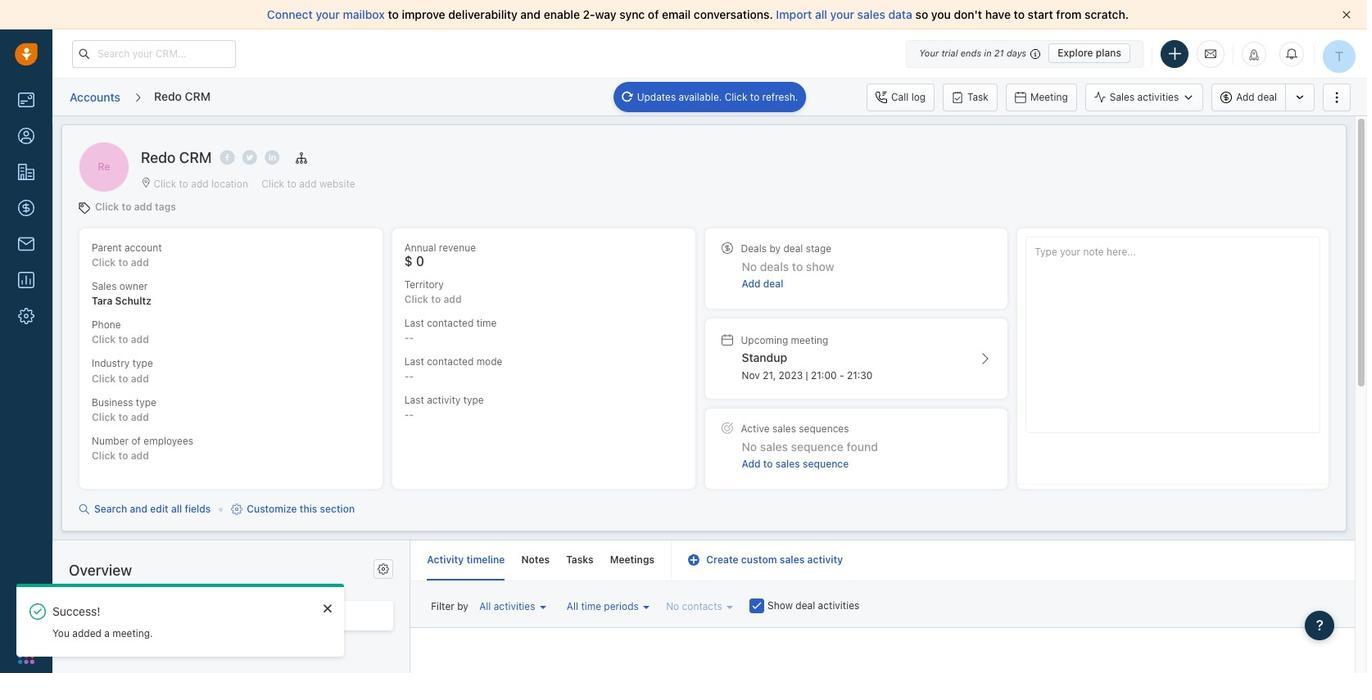 Task type: locate. For each thing, give the bounding box(es) containing it.
deliverability
[[448, 7, 517, 21]]

owner
[[119, 280, 148, 293]]

no inside "button"
[[666, 601, 679, 613]]

2-
[[583, 7, 595, 21]]

all down tasks
[[567, 601, 578, 613]]

1 vertical spatial of
[[131, 435, 141, 447]]

|
[[806, 370, 808, 382]]

sales down plans at the top
[[1110, 91, 1135, 103]]

1 horizontal spatial by
[[769, 243, 781, 255]]

email image
[[1205, 47, 1216, 60]]

and left edit
[[130, 503, 148, 515]]

1 vertical spatial sales
[[92, 280, 117, 293]]

sales right the active
[[772, 423, 796, 435]]

1 vertical spatial crm
[[179, 149, 212, 166]]

add left location
[[191, 177, 209, 190]]

1 horizontal spatial sales
[[1110, 91, 1135, 103]]

no contacts button
[[662, 597, 737, 617]]

all right filter by
[[479, 601, 491, 613]]

to down industry
[[118, 372, 128, 385]]

click right available. on the top of the page
[[725, 91, 747, 103]]

no sales sequence found add to sales sequence
[[742, 440, 878, 470]]

to down business
[[118, 411, 128, 423]]

1 last from the top
[[404, 317, 424, 329]]

overview
[[69, 562, 132, 579]]

create
[[706, 554, 739, 566]]

to inside territory click to add
[[431, 293, 441, 305]]

0 vertical spatial activity
[[427, 394, 461, 406]]

0 vertical spatial last
[[404, 317, 424, 329]]

crm up click to add location at the left top
[[179, 149, 212, 166]]

1 vertical spatial no
[[742, 440, 757, 454]]

redo
[[154, 89, 182, 103], [141, 149, 176, 166]]

industry
[[92, 357, 130, 370]]

connect
[[267, 7, 313, 21]]

account details
[[102, 643, 184, 657]]

to down phone
[[118, 334, 128, 346]]

sales right custom on the right of the page
[[780, 554, 805, 566]]

contacted inside last contacted time --
[[427, 317, 474, 329]]

sales up tara
[[92, 280, 117, 293]]

0 horizontal spatial activity
[[427, 394, 461, 406]]

21,
[[763, 370, 776, 382]]

improve
[[402, 7, 445, 21]]

last inside last contacted mode --
[[404, 355, 424, 368]]

to inside industry type click to add
[[118, 372, 128, 385]]

no inside no deals to show add deal
[[742, 260, 757, 274]]

annual
[[404, 242, 436, 254]]

2 last from the top
[[404, 355, 424, 368]]

2 contacted from the top
[[427, 355, 474, 368]]

stage
[[806, 243, 831, 255]]

0 vertical spatial by
[[769, 243, 781, 255]]

0 vertical spatial contacted
[[427, 317, 474, 329]]

employees
[[144, 435, 193, 447]]

mode
[[476, 355, 502, 368]]

0 horizontal spatial activities
[[494, 601, 535, 613]]

your trial ends in 21 days
[[919, 48, 1026, 58]]

meeting button
[[1006, 83, 1077, 111]]

to down deals by deal stage
[[792, 260, 803, 274]]

by up deals
[[769, 243, 781, 255]]

search and edit all fields
[[94, 503, 211, 515]]

last
[[404, 317, 424, 329], [404, 355, 424, 368], [404, 394, 424, 406]]

to inside no deals to show add deal
[[792, 260, 803, 274]]

of inside number of employees click to add
[[131, 435, 141, 447]]

click down 'parent'
[[92, 256, 116, 269]]

your left mailbox on the left top of page
[[316, 7, 340, 21]]

meeting
[[1030, 91, 1068, 103]]

add inside number of employees click to add
[[131, 450, 149, 462]]

by right filter
[[457, 601, 468, 613]]

create custom sales activity link
[[688, 554, 843, 566]]

sequence
[[791, 440, 844, 454], [803, 458, 849, 470]]

show deal activities
[[768, 600, 859, 612]]

type
[[132, 357, 153, 370], [463, 394, 484, 406], [136, 396, 156, 408]]

0 horizontal spatial all
[[171, 503, 182, 515]]

don't
[[954, 7, 982, 21]]

no inside no sales sequence found add to sales sequence
[[742, 440, 757, 454]]

click down number in the bottom of the page
[[92, 450, 116, 462]]

type right business
[[136, 396, 156, 408]]

click
[[725, 91, 747, 103], [153, 177, 176, 190], [262, 177, 284, 190], [95, 201, 119, 213], [92, 256, 116, 269], [404, 293, 428, 305], [92, 334, 116, 346], [92, 372, 116, 385], [92, 411, 116, 423], [92, 450, 116, 462]]

last for last contacted mode
[[404, 355, 424, 368]]

type inside industry type click to add
[[132, 357, 153, 370]]

your right import
[[830, 7, 854, 21]]

to
[[388, 7, 399, 21], [1014, 7, 1025, 21], [750, 91, 759, 103], [179, 177, 188, 190], [287, 177, 296, 190], [122, 201, 131, 213], [118, 256, 128, 269], [792, 260, 803, 274], [431, 293, 441, 305], [118, 334, 128, 346], [118, 372, 128, 385], [118, 411, 128, 423], [118, 450, 128, 462], [763, 458, 773, 470]]

re button
[[79, 142, 129, 192]]

add inside business type click to add
[[131, 411, 149, 423]]

upcoming meeting
[[741, 335, 828, 347]]

ends
[[961, 48, 981, 58]]

contacted down territory click to add
[[427, 317, 474, 329]]

add
[[191, 177, 209, 190], [299, 177, 317, 190], [134, 201, 152, 213], [131, 256, 149, 269], [443, 293, 462, 305], [131, 334, 149, 346], [131, 372, 149, 385], [131, 411, 149, 423], [131, 450, 149, 462]]

success!
[[52, 604, 100, 618]]

1 horizontal spatial time
[[581, 601, 601, 613]]

sales
[[857, 7, 885, 21], [772, 423, 796, 435], [760, 440, 788, 454], [776, 458, 800, 470], [780, 554, 805, 566]]

revenue
[[439, 242, 476, 254]]

all right edit
[[171, 503, 182, 515]]

timeline
[[466, 554, 505, 566]]

add left website in the top of the page
[[299, 177, 317, 190]]

0 vertical spatial crm
[[185, 89, 211, 103]]

1 vertical spatial last
[[404, 355, 424, 368]]

territory click to add
[[404, 278, 462, 305]]

1 vertical spatial time
[[581, 601, 601, 613]]

type for industry type click to add
[[132, 357, 153, 370]]

create custom sales activity
[[706, 554, 843, 566]]

add inside no deals to show add deal
[[742, 278, 761, 290]]

to inside number of employees click to add
[[118, 450, 128, 462]]

to down the active
[[763, 458, 773, 470]]

0 vertical spatial sales
[[1110, 91, 1135, 103]]

industry type click to add
[[92, 357, 153, 385]]

2023
[[779, 370, 803, 382]]

activities for sales activities
[[1137, 91, 1179, 103]]

0 vertical spatial of
[[648, 7, 659, 21]]

to down territory
[[431, 293, 441, 305]]

1 your from the left
[[316, 7, 340, 21]]

updates available. click to refresh. link
[[613, 81, 806, 112]]

2 vertical spatial add
[[742, 458, 761, 470]]

to right mailbox on the left top of page
[[388, 7, 399, 21]]

customize
[[247, 503, 297, 515]]

activity timeline
[[427, 554, 505, 566]]

1 horizontal spatial all
[[567, 601, 578, 613]]

click to add website
[[262, 177, 355, 190]]

1 vertical spatial all
[[171, 503, 182, 515]]

sales left data
[[857, 7, 885, 21]]

0 vertical spatial no
[[742, 260, 757, 274]]

call
[[891, 91, 909, 103]]

meetings
[[610, 554, 655, 566]]

time left periods
[[581, 601, 601, 613]]

0 horizontal spatial sales
[[92, 280, 117, 293]]

2 all from the left
[[567, 601, 578, 613]]

sales inside sales owner tara schultz
[[92, 280, 117, 293]]

periods
[[604, 601, 639, 613]]

type inside business type click to add
[[136, 396, 156, 408]]

last down territory click to add
[[404, 317, 424, 329]]

freshworks switcher image
[[18, 648, 34, 664]]

add down employees on the left bottom of page
[[131, 450, 149, 462]]

all right import
[[815, 7, 827, 21]]

add left the tags
[[134, 201, 152, 213]]

to down 'parent'
[[118, 256, 128, 269]]

add for no deals to show
[[742, 278, 761, 290]]

redo up the tags
[[141, 149, 176, 166]]

0 horizontal spatial by
[[457, 601, 468, 613]]

filter by
[[431, 601, 468, 613]]

last down last contacted mode --
[[404, 394, 424, 406]]

0 horizontal spatial time
[[476, 317, 497, 329]]

type down last contacted mode --
[[463, 394, 484, 406]]

1 contacted from the top
[[427, 317, 474, 329]]

standup
[[742, 351, 787, 365]]

email
[[662, 7, 691, 21]]

phone click to add
[[92, 319, 149, 346]]

mng settings image
[[378, 563, 389, 575]]

last for last activity type
[[404, 394, 424, 406]]

click down phone
[[92, 334, 116, 346]]

deal inside no deals to show add deal
[[763, 278, 783, 290]]

redo crm up click to add location at the left top
[[141, 149, 212, 166]]

0 vertical spatial add
[[1236, 91, 1255, 103]]

deals
[[760, 260, 789, 274]]

1 vertical spatial add
[[742, 278, 761, 290]]

last inside last activity type --
[[404, 394, 424, 406]]

explore plans
[[1058, 47, 1121, 59]]

1 vertical spatial redo crm
[[141, 149, 212, 166]]

to down number in the bottom of the page
[[118, 450, 128, 462]]

add inside parent account click to add
[[131, 256, 149, 269]]

number
[[92, 435, 129, 447]]

activity
[[427, 394, 461, 406], [807, 554, 843, 566]]

no down the active
[[742, 440, 757, 454]]

crm down search your crm... text field
[[185, 89, 211, 103]]

section
[[320, 503, 355, 515]]

no down deals
[[742, 260, 757, 274]]

you added a meeting.
[[52, 627, 153, 640]]

add for no sales sequence found
[[742, 458, 761, 470]]

1 horizontal spatial all
[[815, 7, 827, 21]]

add up last contacted time --
[[443, 293, 462, 305]]

redo down search your crm... text field
[[154, 89, 182, 103]]

add inside no sales sequence found add to sales sequence
[[742, 458, 761, 470]]

redo crm down search your crm... text field
[[154, 89, 211, 103]]

website
[[319, 177, 355, 190]]

click down the linkedin circled icon on the left
[[262, 177, 284, 190]]

and left enable
[[520, 7, 541, 21]]

1 vertical spatial by
[[457, 601, 468, 613]]

click up the tags
[[153, 177, 176, 190]]

0 horizontal spatial and
[[130, 503, 148, 515]]

1 horizontal spatial your
[[830, 7, 854, 21]]

2 horizontal spatial activities
[[1137, 91, 1179, 103]]

1 horizontal spatial of
[[648, 7, 659, 21]]

last inside last contacted time --
[[404, 317, 424, 329]]

added
[[72, 627, 102, 640]]

no deals to show add deal
[[742, 260, 834, 290]]

contacted inside last contacted mode --
[[427, 355, 474, 368]]

no
[[742, 260, 757, 274], [742, 440, 757, 454], [666, 601, 679, 613]]

all inside button
[[567, 601, 578, 613]]

0 horizontal spatial all
[[479, 601, 491, 613]]

click down business
[[92, 411, 116, 423]]

all activities
[[479, 601, 535, 613]]

you
[[52, 627, 70, 640]]

of right sync
[[648, 7, 659, 21]]

contacted down last contacted time --
[[427, 355, 474, 368]]

activity down last contacted mode --
[[427, 394, 461, 406]]

3 last from the top
[[404, 394, 424, 406]]

by for deals
[[769, 243, 781, 255]]

21:00
[[811, 370, 837, 382]]

last contacted mode --
[[404, 355, 502, 383]]

sales for sales activities
[[1110, 91, 1135, 103]]

click inside business type click to add
[[92, 411, 116, 423]]

0 vertical spatial time
[[476, 317, 497, 329]]

add up industry type click to add
[[131, 334, 149, 346]]

2 vertical spatial last
[[404, 394, 424, 406]]

type right industry
[[132, 357, 153, 370]]

accounts
[[70, 90, 120, 104]]

activity up show deal activities
[[807, 554, 843, 566]]

click down territory
[[404, 293, 428, 305]]

0 horizontal spatial your
[[316, 7, 340, 21]]

sync
[[619, 7, 645, 21]]

twitter circled image
[[242, 149, 257, 166]]

click down industry
[[92, 372, 116, 385]]

last down last contacted time --
[[404, 355, 424, 368]]

last for last contacted time
[[404, 317, 424, 329]]

1 all from the left
[[479, 601, 491, 613]]

click inside phone click to add
[[92, 334, 116, 346]]

sales down the active
[[760, 440, 788, 454]]

0 horizontal spatial of
[[131, 435, 141, 447]]

sales down active sales sequences
[[776, 458, 800, 470]]

deal
[[1257, 91, 1277, 103], [783, 243, 803, 255], [763, 278, 783, 290], [796, 600, 815, 612]]

days
[[1007, 48, 1026, 58]]

1 vertical spatial activity
[[807, 554, 843, 566]]

type inside last activity type --
[[463, 394, 484, 406]]

deals by deal stage
[[741, 243, 831, 255]]

by
[[769, 243, 781, 255], [457, 601, 468, 613]]

schultz
[[115, 295, 151, 307]]

2 vertical spatial no
[[666, 601, 679, 613]]

no left contacts
[[666, 601, 679, 613]]

0 vertical spatial sequence
[[791, 440, 844, 454]]

time up mode
[[476, 317, 497, 329]]

add down business
[[131, 411, 149, 423]]

to left location
[[179, 177, 188, 190]]

close image
[[324, 604, 332, 613]]

time inside last contacted time --
[[476, 317, 497, 329]]

all for all time periods
[[567, 601, 578, 613]]

click inside number of employees click to add
[[92, 450, 116, 462]]

add down account in the left top of the page
[[131, 256, 149, 269]]

1 vertical spatial contacted
[[427, 355, 474, 368]]

of right number in the bottom of the page
[[131, 435, 141, 447]]

0 vertical spatial and
[[520, 7, 541, 21]]

linkedin circled image
[[265, 149, 280, 166]]

activities
[[1137, 91, 1179, 103], [818, 600, 859, 612], [494, 601, 535, 613]]

add up business type click to add
[[131, 372, 149, 385]]



Task type: describe. For each thing, give the bounding box(es) containing it.
phone
[[92, 319, 121, 331]]

upcoming
[[741, 335, 788, 347]]

connect your mailbox to improve deliverability and enable 2-way sync of email conversations. import all your sales data so you don't have to start from scratch.
[[267, 7, 1129, 21]]

in
[[984, 48, 992, 58]]

click down re button
[[95, 201, 119, 213]]

found
[[847, 440, 878, 454]]

from
[[1056, 7, 1082, 21]]

to left website in the top of the page
[[287, 177, 296, 190]]

log
[[911, 91, 926, 103]]

last activity type --
[[404, 394, 484, 421]]

notes
[[521, 554, 550, 566]]

time inside all time periods button
[[581, 601, 601, 613]]

to left the tags
[[122, 201, 131, 213]]

1 horizontal spatial and
[[520, 7, 541, 21]]

activities for all activities
[[494, 601, 535, 613]]

active sales sequences
[[741, 423, 849, 435]]

0
[[416, 254, 424, 269]]

add deal link
[[742, 277, 783, 294]]

call log button
[[867, 83, 935, 111]]

21
[[994, 48, 1004, 58]]

call log
[[891, 91, 926, 103]]

fields
[[185, 503, 211, 515]]

business
[[92, 396, 133, 408]]

sales owner tara schultz
[[92, 280, 151, 307]]

search and edit all fields link
[[79, 502, 211, 517]]

have
[[985, 7, 1011, 21]]

add deal
[[1236, 91, 1277, 103]]

task button
[[943, 83, 998, 111]]

sales activities
[[1110, 91, 1179, 103]]

last contacted time --
[[404, 317, 497, 344]]

explore
[[1058, 47, 1093, 59]]

no contacts
[[666, 601, 722, 613]]

account
[[124, 242, 162, 254]]

re
[[98, 161, 110, 173]]

0 vertical spatial all
[[815, 7, 827, 21]]

add inside button
[[1236, 91, 1255, 103]]

enable
[[544, 7, 580, 21]]

to left the refresh.
[[750, 91, 759, 103]]

add to sales sequence link
[[742, 457, 849, 474]]

2 your from the left
[[830, 7, 854, 21]]

updates available. click to refresh.
[[637, 91, 798, 103]]

click inside territory click to add
[[404, 293, 428, 305]]

active
[[741, 423, 770, 435]]

location
[[211, 177, 248, 190]]

deal inside button
[[1257, 91, 1277, 103]]

to inside phone click to add
[[118, 334, 128, 346]]

click to add tags
[[95, 201, 176, 213]]

mailbox
[[343, 7, 385, 21]]

sequences
[[799, 423, 849, 435]]

all for all activities
[[479, 601, 491, 613]]

a
[[104, 627, 110, 640]]

facebook circled image
[[220, 149, 235, 166]]

way
[[595, 7, 616, 21]]

1 horizontal spatial activities
[[818, 600, 859, 612]]

plans
[[1096, 47, 1121, 59]]

click inside industry type click to add
[[92, 372, 116, 385]]

import all your sales data link
[[776, 7, 915, 21]]

activity
[[427, 554, 464, 566]]

so
[[915, 7, 928, 21]]

close image
[[1342, 11, 1351, 19]]

activity inside last activity type --
[[427, 394, 461, 406]]

your
[[919, 48, 939, 58]]

trial
[[941, 48, 958, 58]]

add inside phone click to add
[[131, 334, 149, 346]]

Search your CRM... text field
[[72, 40, 236, 68]]

custom
[[741, 554, 777, 566]]

activities
[[102, 609, 151, 623]]

account
[[102, 643, 146, 657]]

start
[[1028, 7, 1053, 21]]

1 horizontal spatial activity
[[807, 554, 843, 566]]

contacts
[[682, 601, 722, 613]]

type for business type click to add
[[136, 396, 156, 408]]

1 vertical spatial sequence
[[803, 458, 849, 470]]

show
[[768, 600, 793, 612]]

1 vertical spatial redo
[[141, 149, 176, 166]]

add inside territory click to add
[[443, 293, 462, 305]]

- inside standup nov 21, 2023 | 21:00 - 21:30
[[839, 370, 844, 382]]

territory
[[404, 278, 444, 291]]

no for no deals to show
[[742, 260, 757, 274]]

$
[[404, 254, 413, 269]]

deals
[[741, 243, 767, 255]]

accounts link
[[69, 84, 121, 110]]

no for no sales sequence found
[[742, 440, 757, 454]]

standup nov 21, 2023 | 21:00 - 21:30
[[742, 351, 873, 382]]

to left start
[[1014, 7, 1025, 21]]

connect your mailbox link
[[267, 7, 388, 21]]

to inside parent account click to add
[[118, 256, 128, 269]]

scratch.
[[1085, 7, 1129, 21]]

all activities link
[[475, 597, 550, 617]]

click inside parent account click to add
[[92, 256, 116, 269]]

customize this section link
[[231, 502, 355, 517]]

1 vertical spatial and
[[130, 503, 148, 515]]

updates
[[637, 91, 676, 103]]

business type click to add
[[92, 396, 156, 423]]

contacted for mode
[[427, 355, 474, 368]]

sales for sales owner tara schultz
[[92, 280, 117, 293]]

to inside business type click to add
[[118, 411, 128, 423]]

add inside industry type click to add
[[131, 372, 149, 385]]

to inside no sales sequence found add to sales sequence
[[763, 458, 773, 470]]

meeting.
[[112, 627, 153, 640]]

filter
[[431, 601, 454, 613]]

by for filter
[[457, 601, 468, 613]]

all time periods button
[[563, 597, 654, 617]]

details
[[149, 643, 184, 657]]

all time periods
[[567, 601, 639, 613]]

parent
[[92, 242, 122, 254]]

meeting
[[791, 335, 828, 347]]

parent account click to add
[[92, 242, 162, 269]]

0 vertical spatial redo
[[154, 89, 182, 103]]

you
[[931, 7, 951, 21]]

this
[[300, 503, 317, 515]]

refresh.
[[762, 91, 798, 103]]

0 vertical spatial redo crm
[[154, 89, 211, 103]]

contacted for time
[[427, 317, 474, 329]]



Task type: vqa. For each thing, say whether or not it's contained in the screenshot.


